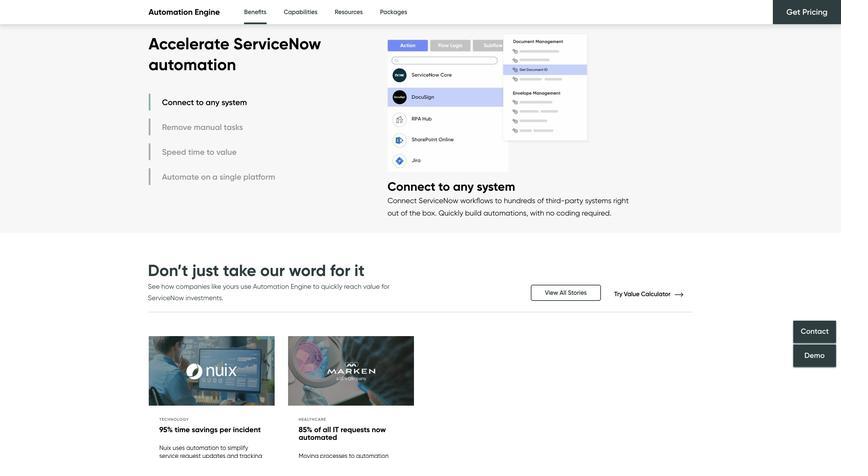 Task type: locate. For each thing, give the bounding box(es) containing it.
connect for connect to any system
[[162, 97, 194, 107]]

connect up out
[[388, 196, 417, 205]]

1 vertical spatial automation
[[253, 282, 289, 291]]

system for connect to any system
[[222, 97, 247, 107]]

word
[[289, 260, 326, 280]]

value right reach
[[363, 282, 380, 291]]

for
[[330, 260, 351, 280], [382, 282, 390, 291]]

1 horizontal spatial for
[[382, 282, 390, 291]]

accelerate
[[149, 33, 230, 54]]

2 vertical spatial connect
[[388, 196, 417, 205]]

1 horizontal spatial engine
[[291, 282, 311, 291]]

resources link
[[335, 0, 363, 25]]

1 vertical spatial system
[[477, 179, 515, 194]]

stories
[[568, 289, 587, 297]]

all
[[560, 289, 567, 297]]

automation
[[149, 7, 193, 17], [253, 282, 289, 291]]

automation inside don't just take our word for it see how companies like yours use automation engine to quickly reach value for servicenow investments.
[[253, 282, 289, 291]]

connect to any system
[[162, 97, 247, 107]]

any up remove manual tasks "link"
[[206, 97, 220, 107]]

try
[[615, 291, 623, 298]]

0 vertical spatial automation
[[149, 54, 236, 75]]

get
[[787, 7, 801, 17]]

no
[[546, 209, 555, 217]]

and
[[227, 453, 238, 458]]

any up the "workflows"
[[453, 179, 474, 194]]

servicenow inside accelerate servicenow automation
[[234, 33, 321, 54]]

value up single
[[216, 147, 237, 157]]

1 horizontal spatial value
[[363, 282, 380, 291]]

connect up remove
[[162, 97, 194, 107]]

0 horizontal spatial system
[[222, 97, 247, 107]]

speed time to value
[[162, 147, 237, 157]]

1 horizontal spatial servicenow
[[234, 33, 321, 54]]

use
[[241, 282, 251, 291]]

2 horizontal spatial servicenow
[[419, 196, 459, 205]]

value inside don't just take our word for it see how companies like yours use automation engine to quickly reach value for servicenow investments.
[[363, 282, 380, 291]]

0 vertical spatial any
[[206, 97, 220, 107]]

with
[[530, 209, 544, 217]]

simplify
[[228, 445, 248, 452]]

automation down accelerate
[[149, 54, 236, 75]]

the
[[409, 209, 421, 217]]

third-
[[546, 196, 565, 205]]

0 vertical spatial value
[[216, 147, 237, 157]]

to up updates
[[220, 445, 226, 452]]

0 horizontal spatial of
[[314, 425, 321, 434]]

nuix
[[159, 445, 171, 452]]

0 vertical spatial automation
[[149, 7, 193, 17]]

1 vertical spatial for
[[382, 282, 390, 291]]

1 vertical spatial of
[[401, 209, 408, 217]]

hundreds
[[504, 196, 536, 205]]

time inside "speed time to value" link
[[188, 147, 205, 157]]

for up quickly
[[330, 260, 351, 280]]

companies
[[176, 282, 210, 291]]

to
[[196, 97, 204, 107], [207, 147, 214, 157], [439, 179, 450, 194], [495, 196, 502, 205], [313, 282, 320, 291], [220, 445, 226, 452]]

demo link
[[794, 345, 836, 367]]

0 vertical spatial system
[[222, 97, 247, 107]]

remove manual tasks link
[[149, 119, 277, 135]]

system up the "workflows"
[[477, 179, 515, 194]]

system up tasks
[[222, 97, 247, 107]]

automated
[[299, 433, 337, 442]]

value
[[216, 147, 237, 157], [363, 282, 380, 291]]

95% time savings per incident
[[159, 425, 261, 434]]

quickly
[[321, 282, 342, 291]]

a
[[213, 172, 218, 182]]

of left all
[[314, 425, 321, 434]]

don't just take our word for it see how companies like yours use automation engine to quickly reach value for servicenow investments.
[[148, 260, 390, 302]]

automation for servicenow
[[149, 54, 236, 75]]

1 vertical spatial servicenow
[[419, 196, 459, 205]]

0 horizontal spatial any
[[206, 97, 220, 107]]

pricing
[[803, 7, 828, 17]]

system
[[222, 97, 247, 107], [477, 179, 515, 194]]

don't
[[148, 260, 188, 280]]

1 vertical spatial value
[[363, 282, 380, 291]]

servicenow inside don't just take our word for it see how companies like yours use automation engine to quickly reach value for servicenow investments.
[[148, 294, 184, 302]]

platform
[[243, 172, 275, 182]]

get pricing
[[787, 7, 828, 17]]

0 vertical spatial connect
[[162, 97, 194, 107]]

1 vertical spatial time
[[175, 425, 190, 434]]

updates
[[202, 453, 226, 458]]

of
[[538, 196, 544, 205], [401, 209, 408, 217], [314, 425, 321, 434]]

out
[[388, 209, 399, 217]]

incident
[[233, 425, 261, 434]]

contact
[[801, 327, 829, 336]]

1 horizontal spatial system
[[477, 179, 515, 194]]

automation inside nuix uses automation to simplify service request updates and trackin
[[186, 445, 219, 452]]

connect
[[162, 97, 194, 107], [388, 179, 436, 194], [388, 196, 417, 205]]

to up the remove manual tasks
[[196, 97, 204, 107]]

1 vertical spatial automation
[[186, 445, 219, 452]]

accelerate servicenow automation
[[149, 33, 321, 75]]

0 horizontal spatial for
[[330, 260, 351, 280]]

automations,
[[484, 209, 529, 217]]

to left quickly
[[313, 282, 320, 291]]

of up with
[[538, 196, 544, 205]]

time right speed
[[188, 147, 205, 157]]

0 horizontal spatial value
[[216, 147, 237, 157]]

speed
[[162, 147, 186, 157]]

contact link
[[794, 321, 836, 343]]

2 vertical spatial servicenow
[[148, 294, 184, 302]]

remove manual tasks
[[162, 122, 243, 132]]

try value calculator link
[[615, 291, 694, 298]]

automation
[[149, 54, 236, 75], [186, 445, 219, 452]]

try value calculator
[[615, 291, 672, 298]]

automation up updates
[[186, 445, 219, 452]]

for right reach
[[382, 282, 390, 291]]

0 horizontal spatial engine
[[195, 7, 220, 17]]

0 horizontal spatial servicenow
[[148, 294, 184, 302]]

2 vertical spatial of
[[314, 425, 321, 434]]

capabilities link
[[284, 0, 318, 25]]

system inside connect to any system connect servicenow workflows to hundreds of third-party systems right out of the box. quickly build automations, with no coding required.
[[477, 179, 515, 194]]

connect up the
[[388, 179, 436, 194]]

time for 95%
[[175, 425, 190, 434]]

0 vertical spatial servicenow
[[234, 33, 321, 54]]

to inside nuix uses automation to simplify service request updates and trackin
[[220, 445, 226, 452]]

resources
[[335, 8, 363, 16]]

engine
[[195, 7, 220, 17], [291, 282, 311, 291]]

1 vertical spatial engine
[[291, 282, 311, 291]]

of left the
[[401, 209, 408, 217]]

time right the 95%
[[175, 425, 190, 434]]

0 horizontal spatial automation
[[149, 7, 193, 17]]

1 vertical spatial connect
[[388, 179, 436, 194]]

on
[[201, 172, 211, 182]]

demo
[[805, 351, 825, 360]]

0 vertical spatial time
[[188, 147, 205, 157]]

1 horizontal spatial automation
[[253, 282, 289, 291]]

servicenow
[[234, 33, 321, 54], [419, 196, 459, 205], [148, 294, 184, 302]]

like
[[212, 282, 221, 291]]

any inside connect to any system connect servicenow workflows to hundreds of third-party systems right out of the box. quickly build automations, with no coding required.
[[453, 179, 474, 194]]

1 horizontal spatial of
[[401, 209, 408, 217]]

automation inside accelerate servicenow automation
[[149, 54, 236, 75]]

connect to any system link
[[149, 94, 277, 111]]

1 horizontal spatial any
[[453, 179, 474, 194]]

time
[[188, 147, 205, 157], [175, 425, 190, 434]]

1 vertical spatial any
[[453, 179, 474, 194]]

2 horizontal spatial of
[[538, 196, 544, 205]]



Task type: vqa. For each thing, say whether or not it's contained in the screenshot.
Product
no



Task type: describe. For each thing, give the bounding box(es) containing it.
get pricing link
[[773, 0, 842, 24]]

view
[[545, 289, 558, 297]]

single
[[220, 172, 241, 182]]

remove
[[162, 122, 192, 132]]

speed time to value link
[[149, 144, 277, 160]]

0 vertical spatial of
[[538, 196, 544, 205]]

calculator
[[641, 291, 671, 298]]

workflows
[[460, 196, 493, 205]]

to up quickly
[[439, 179, 450, 194]]

automation for uses
[[186, 445, 219, 452]]

system for connect to any system connect servicenow workflows to hundreds of third-party systems right out of the box. quickly build automations, with no coding required.
[[477, 179, 515, 194]]

savings
[[192, 425, 218, 434]]

0 vertical spatial engine
[[195, 7, 220, 17]]

nuix uses automation to simplify service request updates and trackin
[[159, 445, 262, 458]]

manual
[[194, 122, 222, 132]]

all
[[323, 425, 331, 434]]

uses
[[173, 445, 185, 452]]

automate
[[162, 172, 199, 182]]

benefits
[[244, 8, 267, 16]]

to inside don't just take our word for it see how companies like yours use automation engine to quickly reach value for servicenow investments.
[[313, 282, 320, 291]]

how
[[161, 282, 174, 291]]

packages
[[380, 8, 407, 16]]

any for connect to any system connect servicenow workflows to hundreds of third-party systems right out of the box. quickly build automations, with no coding required.
[[453, 179, 474, 194]]

connect with hundreds of third-party systems image
[[388, 25, 637, 179]]

requests
[[341, 425, 370, 434]]

it
[[333, 425, 339, 434]]

to down remove manual tasks "link"
[[207, 147, 214, 157]]

capabilities
[[284, 8, 318, 16]]

connect to any system connect servicenow workflows to hundreds of third-party systems right out of the box. quickly build automations, with no coding required.
[[388, 179, 629, 217]]

view all stories
[[545, 289, 587, 297]]

quickly
[[439, 209, 463, 217]]

yours
[[223, 282, 239, 291]]

view all stories link
[[531, 285, 601, 301]]

automate on a single platform
[[162, 172, 275, 182]]

tasks
[[224, 122, 243, 132]]

automate on a single platform link
[[149, 168, 277, 185]]

any for connect to any system
[[206, 97, 220, 107]]

see
[[148, 282, 160, 291]]

85% of all it requests now automated
[[299, 425, 386, 442]]

to up automations,
[[495, 196, 502, 205]]

investments.
[[186, 294, 224, 302]]

connect for connect to any system connect servicenow workflows to hundreds of third-party systems right out of the box. quickly build automations, with no coding required.
[[388, 179, 436, 194]]

reach
[[344, 282, 362, 291]]

benefits link
[[244, 0, 267, 26]]

service
[[159, 453, 179, 458]]

now
[[372, 425, 386, 434]]

packages link
[[380, 0, 407, 25]]

of inside 85% of all it requests now automated
[[314, 425, 321, 434]]

box.
[[423, 209, 437, 217]]

our
[[260, 260, 285, 280]]

coding
[[557, 209, 580, 217]]

servicenow inside connect to any system connect servicenow workflows to hundreds of third-party systems right out of the box. quickly build automations, with no coding required.
[[419, 196, 459, 205]]

0 vertical spatial for
[[330, 260, 351, 280]]

build
[[465, 209, 482, 217]]

time for speed
[[188, 147, 205, 157]]

it
[[355, 260, 365, 280]]

take
[[223, 260, 256, 280]]

nuix reduces routing time for support incidents by 95% image
[[149, 336, 275, 407]]

party
[[565, 196, 584, 205]]

just
[[192, 260, 219, 280]]

95%
[[159, 425, 173, 434]]

systems
[[585, 196, 612, 205]]

required.
[[582, 209, 612, 217]]

engine inside don't just take our word for it see how companies like yours use automation engine to quickly reach value for servicenow investments.
[[291, 282, 311, 291]]

request
[[180, 453, 201, 458]]

85%
[[299, 425, 313, 434]]

marken automates it service delivery enterprise-wide image
[[288, 336, 414, 407]]

right
[[614, 196, 629, 205]]

value
[[624, 291, 640, 298]]

automation engine
[[149, 7, 220, 17]]

per
[[220, 425, 231, 434]]



